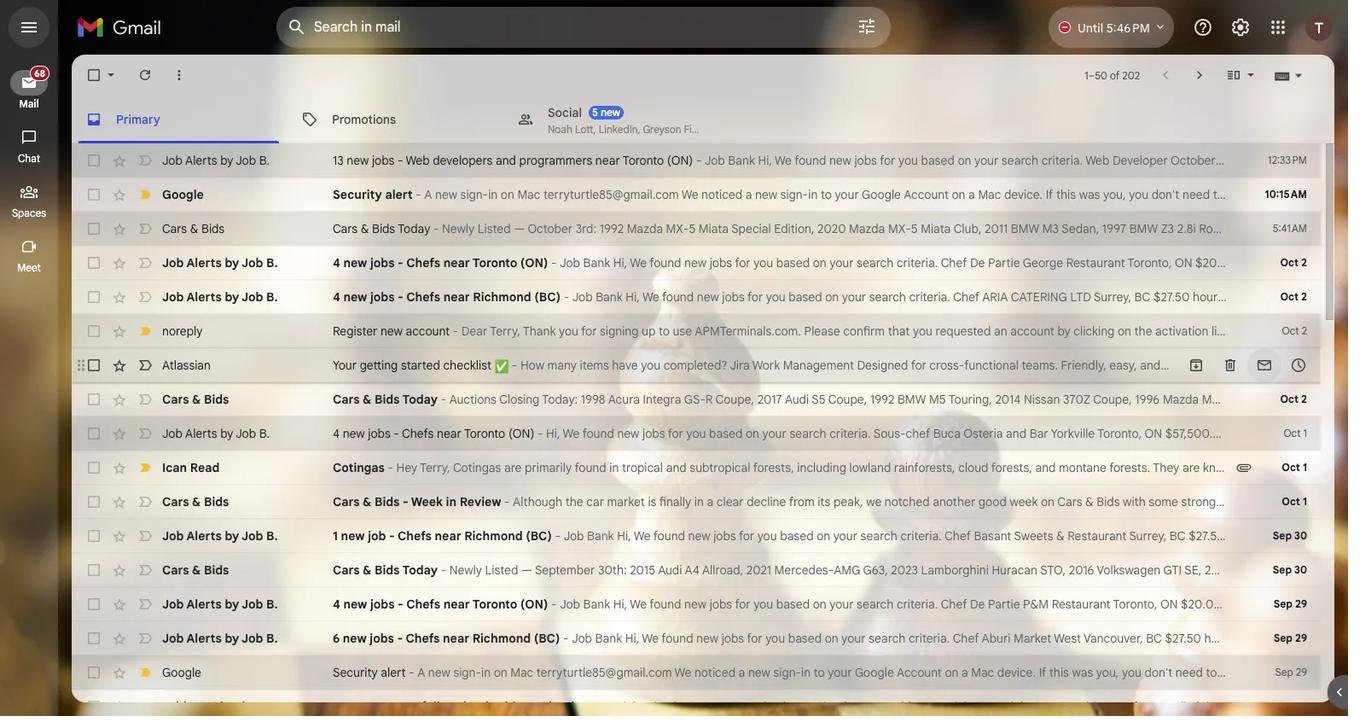 Task type: vqa. For each thing, say whether or not it's contained in the screenshot.


Task type: describe. For each thing, give the bounding box(es) containing it.
car
[[587, 494, 604, 509]]

chef down club,
[[941, 255, 967, 271]]

a for a new sign-in on mac terryturtle85@gmail.com we noticed a new sign-in to your google account on a mac device. if this was you, you don't need to do anything. if not, we'
[[424, 187, 432, 202]]

select input tool image
[[1294, 69, 1304, 82]]

your
[[333, 358, 357, 373]]

13
[[333, 153, 344, 168]]

dow
[[1331, 494, 1348, 509]]

peak,
[[834, 494, 863, 509]]

by for 13 new jobs - web developers and programmers  near toronto (on) -
[[220, 153, 233, 168]]

mail
[[19, 97, 39, 110]]

search for west
[[869, 631, 906, 646]]

a4
[[685, 562, 700, 578]]

and right 'easy,'
[[1140, 358, 1161, 373]]

view
[[1313, 528, 1339, 544]]

1 cotingas from the left
[[333, 460, 385, 475]]

to up 2020
[[821, 187, 832, 202]]

1 left job
[[333, 528, 338, 544]]

based up subtropical
[[709, 426, 743, 441]]

main content containing social
[[72, 55, 1348, 716]]

sep for chef
[[1274, 632, 1293, 644]]

(on) for job bank hi, we found new jobs for you based on your search criteria. chef de partie p&m restaurant toronto, on $20.00 hourly sous-chef patoi
[[520, 597, 548, 612]]

meet
[[17, 261, 41, 274]]

gmail image
[[77, 10, 170, 44]]

0 horizontal spatial the
[[566, 494, 583, 509]]

alert for a new sign-in on mac terryturtle85@gmail.com we noticed a new sign-in to your google account on a mac device. if this was you, you don't need to do anything. if not, we'
[[385, 187, 413, 202]]

a up club,
[[969, 187, 975, 202]]

primarily
[[525, 460, 572, 475]]

a left car on the right bottom of the page
[[1293, 392, 1300, 407]]

vancouver,
[[1084, 631, 1143, 646]]

5 left miata,
[[1225, 392, 1232, 407]]

search down s5
[[790, 426, 827, 441]]

confirm
[[843, 323, 885, 339]]

partie for george
[[988, 255, 1020, 271]]

idea
[[1305, 358, 1328, 373]]

time up the below.
[[1252, 289, 1276, 305]]

google down primary tab
[[162, 187, 204, 202]]

job
[[368, 528, 386, 544]]

(on) down social, 5 new messages, tab
[[667, 153, 693, 168]]

sedan,
[[1062, 221, 1099, 236]]

sign- up sign in the right bottom of the page
[[774, 665, 801, 680]]

software.
[[1119, 699, 1171, 714]]

need for we'll
[[1176, 665, 1203, 680]]

30 for 1 new job - chefs near richmond (bc) - job bank hi, we found new jobs for you based on your search criteria. chef basant sweets & restaurant surrey, bc $27.50 hourly full time view a
[[1295, 529, 1307, 542]]

1 left 50
[[1085, 69, 1089, 82]]

time left execu
[[1263, 631, 1287, 646]]

1 account from the left
[[406, 323, 450, 339]]

1 you've from the left
[[333, 699, 371, 714]]

in
[[803, 699, 813, 714]]

porsche
[[1305, 562, 1348, 578]]

and right the tropical
[[666, 460, 687, 475]]

dear
[[461, 323, 488, 339]]

based for job bank hi, we found new jobs for you based on your search criteria. chef aria catering ltd surrey, bc $27.50 hourly full time chef de parti
[[789, 289, 822, 305]]

primary
[[116, 111, 160, 127]]

in up joined in the bottom left of the page
[[481, 665, 491, 680]]

requested
[[936, 323, 991, 339]]

chef down lamborghini
[[941, 597, 967, 612]]

chef left the "aburi" at bottom
[[953, 631, 979, 646]]

buca
[[933, 426, 961, 441]]

30 for cars & bids today - newly listed — september 30th: 2015 audi a4 allroad, 2021 mercedes-amg g63, 2023 lamborghini huracan sto, 2016 volkswagen gti se, 2011 audi s4, 1983 porsche
[[1295, 563, 1307, 576]]

annually
[[1232, 426, 1277, 441]]

5:41 am
[[1273, 222, 1307, 235]]

tropical
[[622, 460, 663, 475]]

noreply
[[162, 323, 203, 339]]

strong
[[1182, 494, 1216, 509]]

2 for chef
[[1302, 290, 1307, 303]]

full up reserved.
[[1242, 631, 1260, 646]]

sign
[[776, 699, 800, 714]]

row containing noreply
[[72, 314, 1341, 348]]

2023 for lamborghini
[[891, 562, 918, 578]]

cars & bids for cars & bids today - auctions closing today: 1998 acura integra gs-r coupe, 2017 audi s5 coupe, 1992 bmw m5 touring, 2014 nissan 370z coupe, 1996 mazda mx-5 miata, sell a car auct
[[162, 392, 229, 407]]

sign- up edition,
[[781, 187, 808, 202]]

audi left s4,
[[1231, 562, 1255, 578]]

check
[[816, 699, 850, 714]]

to up rights
[[1206, 665, 1217, 680]]

amid
[[1250, 494, 1277, 509]]

1 miata from the left
[[699, 221, 729, 236]]

chefs for 4 new jobs - chefs near toronto (on) - hi, we found new jobs for you based on your search criteria. sous-chef buca osteria and bar yorkville toronto, on $57,500.00 annually full time sou
[[402, 426, 434, 441]]

4 new jobs - chefs near toronto (on) - job bank hi, we found new jobs for you based on your search criteria. chef de partie george restaurant toronto, on $20.50 hourly full time chef
[[333, 255, 1348, 271]]

designed
[[857, 358, 908, 373]]

hourly down $20.50
[[1193, 289, 1227, 305]]

jira
[[730, 358, 750, 373]]

audi left rs5 at the top
[[1283, 221, 1307, 236]]

se,
[[1185, 562, 1202, 578]]

car
[[1303, 392, 1322, 407]]

more image
[[171, 67, 188, 84]]

alerts for 4 new jobs - chefs near richmond (bc) - job bank hi, we found new jobs for you based on your search criteria. chef aria catering ltd surrey, bc $27.50 hourly full time chef de parti
[[186, 289, 222, 305]]

tab list inside main content
[[72, 96, 1335, 143]]

was for we'
[[1079, 187, 1100, 202]]

15 row from the top
[[72, 621, 1348, 655]]

search for p&m
[[857, 597, 894, 612]]

joined
[[449, 699, 489, 714]]

— for september
[[521, 562, 532, 578]]

sep 29 for chef
[[1274, 597, 1307, 610]]

hi, for job bank hi, we found new jobs for you based on your search criteria. chef de partie p&m restaurant toronto, on $20.00 hourly sous-chef patoi
[[613, 597, 627, 612]]

notched
[[885, 494, 930, 509]]

13 row from the top
[[72, 553, 1348, 587]]

allroad,
[[702, 562, 744, 578]]

16 row from the top
[[72, 655, 1348, 690]]

2 horizontal spatial the
[[1280, 494, 1298, 509]]

google up the tableau cloud
[[162, 665, 201, 680]]

2 for time
[[1302, 256, 1307, 269]]

full up the below.
[[1230, 289, 1249, 305]]

they
[[1153, 460, 1180, 475]]

and down bar
[[1036, 460, 1056, 475]]

1 coupe, from the left
[[716, 392, 755, 407]]

oct for chef
[[1281, 256, 1299, 269]]

please
[[804, 323, 840, 339]]

1 horizontal spatial bmw
[[1011, 221, 1040, 236]]

activation
[[1156, 323, 1209, 339]]

your down cars & bids today - newly listed — october 3rd: 1992 mazda mx-5 miata special edition, 2020 mazda mx-5 miata club, 2011 bmw m3 sedan, 1997 bmw z3 2.8i roadster, 2022 audi rs5 spo on the top of page
[[830, 255, 854, 271]]

row containing tableau cloud
[[72, 690, 1348, 716]]

hey
[[396, 460, 417, 475]]

(on) for hi, we found new jobs for you based on your search criteria. sous-chef buca osteria and bar yorkville toronto, on $57,500.00 annually full time sou
[[509, 426, 535, 441]]

chefs for 1 new job - chefs near richmond (bc) - job bank hi, we found new jobs for you based on your search criteria. chef basant sweets & restaurant surrey, bc $27.50 hourly full time view a
[[398, 528, 432, 544]]

12:33 pm
[[1268, 154, 1307, 166]]

getting
[[360, 358, 398, 373]]

2 miata from the left
[[921, 221, 951, 236]]

your up cars & bids today - newly listed — october 3rd: 1992 mazda mx-5 miata special edition, 2020 mazda mx-5 miata club, 2011 bmw m3 sedan, 1997 bmw z3 2.8i roadster, 2022 audi rs5 spo on the top of page
[[835, 187, 859, 202]]

security alert - a new sign-in on mac terryturtle85@gmail.com we noticed a new sign-in to your google account on a mac device. if this was you, you don't need to do anything. if not, we'
[[333, 187, 1348, 202]]

if up 5:41 am at the top right of page
[[1298, 187, 1305, 202]]

search for &
[[861, 528, 898, 544]]

in right finally
[[695, 494, 704, 509]]

12 row from the top
[[72, 519, 1348, 553]]

hi, for job bank hi, we found new jobs for you based on your search criteria. chef aburi market west vancouver, bc $27.50 hourly full time chef execu
[[625, 631, 639, 646]]

0 vertical spatial sous-
[[874, 426, 906, 441]]

bank for job bank hi, we found new jobs for you based on your search criteria. chef aria catering ltd surrey, bc $27.50 hourly full time chef de parti
[[596, 289, 623, 305]]

in left go
[[1245, 358, 1255, 373]]

oct left authen
[[1282, 324, 1299, 337]]

our
[[874, 699, 892, 714]]

sep 29 for chef
[[1274, 632, 1307, 644]]

mark as unread tooltip
[[1220, 375, 1309, 412]]

29 left n
[[1295, 700, 1307, 713]]

hourly down $20.00
[[1205, 631, 1239, 646]]

hourly for $20.00
[[1225, 597, 1259, 612]]

criteria. for george
[[897, 255, 938, 271]]

z3
[[1161, 221, 1174, 236]]

not, for we'll
[[1301, 665, 1322, 680]]

1 horizontal spatial terry,
[[490, 323, 520, 339]]

in right week
[[446, 494, 457, 509]]

web
[[406, 153, 430, 168]]

found for job bank hi, we found new jobs for you based on your search criteria. chef aria catering ltd surrey, bc $27.50 hourly full time chef de parti
[[662, 289, 694, 305]]

by for 6 new jobs - chefs near richmond (bc) - job bank hi, we found new jobs for you based on your search criteria. chef aburi market west vancouver, bc $27.50 hourly full time chef execu
[[225, 631, 239, 646]]

google up cars & bids today - newly listed — october 3rd: 1992 mazda mx-5 miata special edition, 2020 mazda mx-5 miata club, 2011 bmw m3 sedan, 1997 bmw z3 2.8i roadster, 2022 audi rs5 spo on the top of page
[[862, 187, 901, 202]]

1997
[[1102, 221, 1127, 236]]

✅ image
[[495, 359, 509, 374]]

(bc) for 4 new jobs - chefs near richmond (bc)
[[535, 289, 561, 305]]

not, for we'
[[1308, 187, 1329, 202]]

a up tutorials.
[[962, 665, 968, 680]]

search in mail image
[[282, 12, 312, 43]]

1 tableau from the left
[[162, 699, 208, 714]]

0 vertical spatial 2011
[[985, 221, 1008, 236]]

sep for anything.
[[1276, 666, 1294, 678]]

m5
[[929, 392, 946, 407]]

promotions
[[332, 111, 396, 127]]

chef up once
[[1278, 289, 1305, 305]]

rubyorangessample
[[660, 699, 773, 714]]

your down 4 new jobs - chefs near toronto (on) - job bank hi, we found new jobs for you based on your search criteria. chef de partie p&m restaurant toronto, on $20.00 hourly sous-chef patoi
[[842, 631, 866, 646]]

2 coupe, from the left
[[829, 392, 867, 407]]

all
[[1174, 699, 1187, 714]]

5 row from the top
[[72, 280, 1348, 314]]

bank for job bank hi, we found new jobs for you based on your search criteria. chef de partie p&m restaurant toronto, on $20.00 hourly sous-chef patoi
[[583, 597, 610, 612]]

hourly for $20.50
[[1238, 255, 1272, 271]]

near for job bank hi, we found new jobs for you based on your search criteria. chef de partie george restaurant toronto, on $20.50 hourly full time chef
[[443, 255, 470, 271]]

sign- up joined in the bottom left of the page
[[454, 665, 481, 680]]

in up in
[[801, 665, 811, 680]]

3 row from the top
[[72, 212, 1348, 246]]

patoi
[[1321, 597, 1348, 612]]

1 for 4 new jobs - chefs near toronto (on) - hi, we found new jobs for you based on your search criteria. sous-chef buca osteria and bar yorkville toronto, on $57,500.00 annually full time sou
[[1304, 427, 1307, 440]]

in down 13 new jobs - web developers and programmers  near toronto (on) -
[[488, 187, 498, 202]]

time for sou
[[1302, 426, 1326, 441]]

october
[[528, 221, 573, 236]]

if up m3
[[1046, 187, 1053, 202]]

friendly,
[[1061, 358, 1107, 373]]

chefs for 4 new jobs - chefs near toronto (on) - job bank hi, we found new jobs for you based on your search criteria. chef de partie p&m restaurant toronto, on $20.00 hourly sous-chef patoi
[[406, 597, 440, 612]]

r
[[706, 392, 713, 407]]

to right "up" at left top
[[659, 323, 670, 339]]

1 new job - chefs near richmond (bc) - job bank hi, we found new jobs for you based on your search criteria. chef basant sweets & restaurant surrey, bc $27.50 hourly full time view a
[[333, 528, 1348, 544]]

2014
[[995, 392, 1021, 407]]

toronto for job bank hi, we found new jobs for you based on your search criteria. chef de partie p&m restaurant toronto, on $20.00 hourly sous-chef patoi
[[473, 597, 517, 612]]

audi left the "a4"
[[658, 562, 682, 578]]

google up our
[[855, 665, 894, 680]]

oct for amid
[[1282, 495, 1300, 508]]

found for job bank hi, we found new jobs for you based on your search criteria. chef aburi market west vancouver, bc $27.50 hourly full time chef execu
[[662, 631, 693, 646]]

$20.00
[[1181, 597, 1222, 612]]

oct 2 for time
[[1281, 256, 1307, 269]]

1996
[[1135, 392, 1160, 407]]

sep for chef
[[1274, 597, 1293, 610]]

and left bar
[[1006, 426, 1027, 441]]

1983
[[1278, 562, 1302, 578]]

aria
[[982, 289, 1008, 305]]

2 cloud from the left
[[540, 699, 574, 714]]

unread
[[1268, 387, 1302, 399]]

1 horizontal spatial mazda
[[849, 221, 885, 236]]

easy,
[[1110, 358, 1137, 373]]

some
[[1149, 494, 1178, 509]]

your up amg on the right
[[834, 528, 858, 544]]

0 vertical spatial chef
[[906, 426, 930, 441]]

in up edition,
[[808, 187, 818, 202]]

Search in mail search field
[[277, 7, 891, 48]]

successfully
[[373, 699, 447, 714]]

1 horizontal spatial 2011
[[1205, 562, 1228, 578]]

market
[[607, 494, 645, 509]]

2 tableau from the left
[[491, 699, 537, 714]]

sign- down the 'developers'
[[461, 187, 488, 202]]

video
[[895, 699, 925, 714]]

chef up lamborghini
[[945, 528, 971, 544]]

job alerts by job b. for 4 new jobs - chefs near toronto (on) - job bank hi, we found new jobs for you based on your search criteria. chef de partie p&m restaurant toronto, on $20.00 hourly sous-chef patoi
[[162, 597, 278, 612]]

50
[[1095, 69, 1108, 82]]

don't for we'll
[[1145, 665, 1173, 680]]

oct 1 for amid
[[1282, 495, 1307, 508]]

support image
[[1193, 17, 1214, 38]]

we'll
[[1325, 665, 1348, 680]]

today for newly listed — october 3rd: 1992 mazda mx-5 miata special edition, 2020 mazda mx-5 miata club, 2011 bmw m3 sedan, 1997 bmw z3 2.8i roadster, 2022 audi rs5 spo
[[398, 221, 430, 236]]

1 vertical spatial $27.50
[[1189, 528, 1225, 544]]

sep 29 left n
[[1274, 700, 1307, 713]]

your down cars & bids today - newly listed — september 30th: 2015 audi a4 allroad, 2021 mercedes-amg g63, 2023 lamborghini huracan sto, 2016 volkswagen gti se, 2011 audi s4, 1983 porsche
[[830, 597, 854, 612]]

oct 2 for chef
[[1281, 290, 1307, 303]]

completed?
[[664, 358, 728, 373]]

club,
[[954, 221, 982, 236]]

job alerts by job b. for 13 new jobs - web developers and programmers  near toronto (on) -
[[162, 153, 270, 168]]

toronto, for $20.50
[[1128, 255, 1172, 271]]

5 left club,
[[911, 221, 918, 236]]

cloud
[[959, 460, 989, 475]]

3 tableau from the left
[[1074, 699, 1117, 714]]

2 horizontal spatial mx-
[[1202, 392, 1225, 407]]

alerts for 4 new jobs - chefs near toronto (on) - hi, we found new jobs for you based on your search criteria. sous-chef buca osteria and bar yorkville toronto, on $57,500.00 annually full time sou
[[185, 426, 217, 441]]

clicking
[[1074, 323, 1115, 339]]

9 row from the top
[[72, 416, 1348, 451]]

p&m
[[1023, 597, 1049, 612]]

cars & bids - week in review - although the car market is finally in a clear decline from its peak, we notched another good week on cars & bids with some strong sales amid the slow-dow
[[333, 494, 1348, 509]]

based for job bank hi, we found new jobs for you based on your search criteria. chef de partie p&m restaurant toronto, on $20.00 hourly sous-chef patoi
[[776, 597, 810, 612]]

if up 1621
[[1291, 665, 1298, 680]]

anything. for we'll
[[1238, 665, 1288, 680]]

bank for job bank hi, we found new jobs for you based on your search criteria. chef aburi market west vancouver, bc $27.50 hourly full time chef execu
[[595, 631, 622, 646]]

cars & bids today - auctions closing today: 1998 acura integra gs-r coupe, 2017 audi s5 coupe, 1992 bmw m5 touring, 2014 nissan 370z coupe, 1996 mazda mx-5 miata, sell a car auct
[[333, 392, 1348, 407]]

(on) for job bank hi, we found new jobs for you based on your search criteria. chef de partie george restaurant toronto, on $20.50 hourly full time chef
[[520, 255, 548, 271]]

2 you've from the left
[[586, 699, 621, 714]]

cars & bids for cars & bids today - newly listed — september 30th: 2015 audi a4 allroad, 2021 mercedes-amg g63, 2023 lamborghini huracan sto, 2016 volkswagen gti se, 2011 audi s4, 1983 porsche
[[162, 562, 229, 578]]

sep 30 for porsche
[[1273, 563, 1307, 576]]

terryturtle85@gmail.com for a new sign-in on mac terryturtle85@gmail.com we noticed a new sign-in to your google account on a mac device. if this was you, you don't need to do anything. if not, we'll
[[537, 665, 672, 680]]

to left d
[[1331, 358, 1342, 373]]

1 horizontal spatial the
[[1135, 323, 1153, 339]]

job alerts by job b. for 4 new jobs - chefs near toronto (on) - job bank hi, we found new jobs for you based on your search criteria. chef de partie george restaurant toronto, on $20.50 hourly full time chef
[[162, 255, 278, 271]]

sep left porsche
[[1273, 563, 1292, 576]]

68 link
[[10, 66, 49, 96]]

oct 1 for sou
[[1284, 427, 1307, 440]]

refresh image
[[137, 67, 154, 84]]

meet heading
[[0, 261, 58, 275]]

4 new jobs - chefs near richmond (bc) - job bank hi, we found new jobs for you based on your search criteria. chef aria catering ltd surrey, bc $27.50 hourly full time chef de parti
[[333, 289, 1348, 305]]

0 horizontal spatial bmw
[[898, 392, 926, 407]]

1 vertical spatial surrey,
[[1129, 528, 1167, 544]]

started
[[401, 358, 440, 373]]

in left the tropical
[[610, 460, 619, 475]]

2 horizontal spatial mazda
[[1163, 392, 1199, 407]]

partie for p&m
[[988, 597, 1020, 612]]

cotingas - hey terry, cotingas are primarily found in tropical and subtropical forests, including lowland rainforests, cloud forests, and montane forests. they are known f
[[333, 460, 1246, 475]]

4 for 4 new jobs - chefs near toronto (on) - job bank hi, we found new jobs for you based on your search criteria. chef de partie p&m restaurant toronto, on $20.00 hourly sous-chef patoi
[[333, 597, 340, 612]]

authen
[[1303, 323, 1341, 339]]

found up car
[[575, 460, 607, 475]]

0 vertical spatial 1992
[[600, 221, 624, 236]]

2017
[[758, 392, 782, 407]]

1 horizontal spatial 1992
[[870, 392, 895, 407]]

2 are from the left
[[1183, 460, 1200, 475]]

review
[[460, 494, 501, 509]]

richmond for 6 new jobs - chefs near richmond (bc)
[[473, 631, 531, 646]]

developers
[[433, 153, 493, 168]]

criteria. for ltd
[[909, 289, 951, 305]]

a right 'view' on the bottom
[[1342, 528, 1348, 544]]

its
[[818, 494, 831, 509]]

1 vertical spatial de
[[1308, 289, 1323, 305]]

(bc) for 1 new job - chefs near richmond (bc)
[[526, 528, 552, 544]]

rights
[[1190, 699, 1224, 714]]

based for job bank hi, we found new jobs for you based on your search criteria. chef de partie george restaurant toronto, on $20.50 hourly full time chef
[[776, 255, 810, 271]]

gs-
[[684, 392, 706, 407]]

chef left aria
[[953, 289, 980, 305]]

clear
[[717, 494, 744, 509]]

audi left s5
[[785, 392, 809, 407]]

criteria. for west
[[909, 631, 950, 646]]

to up check
[[814, 665, 825, 680]]

a up the special
[[746, 187, 752, 202]]

5 left the special
[[689, 221, 696, 236]]

m3
[[1043, 221, 1059, 236]]



Task type: locate. For each thing, give the bounding box(es) containing it.
sales
[[1219, 494, 1247, 509]]

0 vertical spatial was
[[1079, 187, 1100, 202]]

you, for we'll
[[1097, 665, 1119, 680]]

1 vertical spatial account
[[897, 665, 942, 680]]

1992 right 3rd: in the top of the page
[[600, 221, 624, 236]]

we'
[[1332, 187, 1348, 202]]

device. for we'll
[[997, 665, 1036, 680]]

4 2 from the top
[[1302, 393, 1307, 405]]

2 4 from the top
[[333, 289, 340, 305]]

4 cars & bids from the top
[[162, 562, 229, 578]]

toggle split pane mode image
[[1226, 67, 1243, 84]]

5 inside tab
[[592, 105, 598, 118]]

1 vertical spatial on
[[1145, 426, 1163, 441]]

2023
[[891, 562, 918, 578], [1044, 699, 1072, 714]]

security alert - a new sign-in on mac terryturtle85@gmail.com we noticed a new sign-in to your google account on a mac device. if this was you, you don't need to do anything. if not, we'll
[[333, 665, 1348, 680]]

chef left patoi
[[1294, 597, 1318, 612]]

1 horizontal spatial tableau
[[491, 699, 537, 714]]

1 horizontal spatial are
[[1183, 460, 1200, 475]]

0 horizontal spatial are
[[504, 460, 522, 475]]

1 row from the top
[[72, 143, 1321, 178]]

1 horizontal spatial coupe,
[[829, 392, 867, 407]]

1 vertical spatial newly
[[450, 562, 482, 578]]

1 left sou
[[1304, 427, 1307, 440]]

have
[[612, 358, 638, 373]]

week
[[1010, 494, 1038, 509]]

1 vertical spatial oct 1
[[1282, 461, 1307, 474]]

anything. up reserved.
[[1238, 665, 1288, 680]]

1 horizontal spatial cotingas
[[453, 460, 501, 475]]

and right the 'developers'
[[496, 153, 516, 168]]

reserved.
[[1227, 699, 1281, 714]]

1 vertical spatial alert
[[381, 665, 406, 680]]

0 horizontal spatial cloud
[[211, 699, 245, 714]]

7 row from the top
[[72, 348, 1348, 382]]

noticed up the special
[[702, 187, 743, 202]]

2 vertical spatial restaurant
[[1052, 597, 1111, 612]]

bank for job bank hi, we found new jobs for you based on your search criteria. chef de partie george restaurant toronto, on $20.50 hourly full time chef
[[583, 255, 610, 271]]

don't for we'
[[1152, 187, 1180, 202]]

restaurant for &
[[1068, 528, 1127, 544]]

0 vertical spatial newly
[[442, 221, 475, 236]]

30 right s4,
[[1295, 563, 1307, 576]]

new inside tab
[[601, 105, 621, 118]]

checklist
[[443, 358, 492, 373]]

1 vertical spatial (bc)
[[526, 528, 552, 544]]

spaces heading
[[0, 207, 58, 220]]

2 vertical spatial de
[[970, 597, 985, 612]]

hourly down 2022 on the top
[[1238, 255, 1272, 271]]

8 row from the top
[[72, 382, 1348, 416]]

settings image
[[1231, 17, 1251, 38]]

richmond for 1 new job - chefs near richmond (bc)
[[464, 528, 523, 544]]

1 sep 30 from the top
[[1273, 529, 1307, 542]]

b. for 4 new jobs - chefs near toronto (on) - job bank hi, we found new jobs for you based on your search criteria. chef de partie p&m restaurant toronto, on $20.00 hourly sous-chef patoi
[[266, 597, 278, 612]]

bmw
[[1011, 221, 1040, 236], [1130, 221, 1158, 236], [898, 392, 926, 407]]

forests, up week
[[991, 460, 1033, 475]]

1 horizontal spatial cloud
[[540, 699, 574, 714]]

0 horizontal spatial 2023
[[891, 562, 918, 578]]

2 horizontal spatial tableau
[[1074, 699, 1117, 714]]

restaurant down 2016
[[1052, 597, 1111, 612]]

terry, right dear
[[490, 323, 520, 339]]

terryturtle85@gmail.com up 3rd: in the top of the page
[[544, 187, 679, 202]]

1 vertical spatial was
[[1072, 665, 1093, 680]]

on left $20.50
[[1175, 255, 1193, 271]]

1 cars & bids from the top
[[162, 221, 225, 236]]

2 vertical spatial oct 1
[[1282, 495, 1307, 508]]

1 partie from the top
[[988, 255, 1020, 271]]

mx- left the special
[[666, 221, 689, 236]]

although
[[513, 494, 562, 509]]

miata,
[[1235, 392, 1268, 407]]

0 vertical spatial surrey,
[[1094, 289, 1132, 305]]

row
[[72, 143, 1321, 178], [72, 178, 1348, 212], [72, 212, 1348, 246], [72, 246, 1348, 280], [72, 280, 1348, 314], [72, 314, 1341, 348], [72, 348, 1348, 382], [72, 382, 1348, 416], [72, 416, 1348, 451], [72, 451, 1321, 485], [72, 485, 1348, 519], [72, 519, 1348, 553], [72, 553, 1348, 587], [72, 587, 1348, 621], [72, 621, 1348, 655], [72, 655, 1348, 690], [72, 690, 1348, 716]]

2 cotingas from the left
[[453, 460, 501, 475]]

found for job bank hi, we found new jobs for you based on your search criteria. chef de partie george restaurant toronto, on $20.50 hourly full time chef
[[650, 255, 681, 271]]

from right go
[[1276, 358, 1302, 373]]

account for we'll
[[897, 665, 942, 680]]

today down started
[[402, 392, 438, 407]]

search up that
[[869, 289, 906, 305]]

a down web
[[424, 187, 432, 202]]

17 row from the top
[[72, 690, 1348, 716]]

near for hi, we found new jobs for you based on your search criteria. sous-chef buca osteria and bar yorkville toronto, on $57,500.00 annually full time sou
[[437, 426, 462, 441]]

you, down vancouver,
[[1097, 665, 1119, 680]]

2 forests, from the left
[[991, 460, 1033, 475]]

0 vertical spatial richmond
[[473, 289, 531, 305]]

Search in mail text field
[[314, 19, 809, 36]]

1 vertical spatial from
[[789, 494, 815, 509]]

mail heading
[[0, 97, 58, 111]]

bmw left m5
[[898, 392, 926, 407]]

mazda
[[627, 221, 663, 236], [849, 221, 885, 236], [1163, 392, 1199, 407]]

listed for october
[[478, 221, 511, 236]]

g63,
[[863, 562, 888, 578]]

toronto, for $57,500.00
[[1098, 426, 1142, 441]]

None checkbox
[[85, 152, 102, 169], [85, 186, 102, 203], [85, 220, 102, 237], [85, 254, 102, 271], [85, 288, 102, 306], [85, 323, 102, 340], [85, 357, 102, 374], [85, 391, 102, 408], [85, 425, 102, 442], [85, 527, 102, 544], [85, 562, 102, 579], [85, 596, 102, 613], [85, 630, 102, 647], [85, 698, 102, 715], [85, 152, 102, 169], [85, 186, 102, 203], [85, 220, 102, 237], [85, 254, 102, 271], [85, 288, 102, 306], [85, 323, 102, 340], [85, 357, 102, 374], [85, 391, 102, 408], [85, 425, 102, 442], [85, 527, 102, 544], [85, 562, 102, 579], [85, 596, 102, 613], [85, 630, 102, 647], [85, 698, 102, 715]]

account
[[406, 323, 450, 339], [1011, 323, 1055, 339]]

navigation containing mail
[[0, 55, 60, 716]]

2 row from the top
[[72, 178, 1348, 212]]

0 vertical spatial de
[[970, 255, 985, 271]]

mx- right 2020
[[888, 221, 911, 236]]

terryturtle85@gmail.com up joined
[[537, 665, 672, 680]]

1 vertical spatial you,
[[1097, 665, 1119, 680]]

bc for vancouver,
[[1146, 631, 1162, 646]]

de down club,
[[970, 255, 985, 271]]

s
[[1347, 699, 1348, 714]]

bank
[[583, 255, 610, 271], [596, 289, 623, 305], [587, 528, 614, 544], [583, 597, 610, 612], [595, 631, 622, 646]]

0 vertical spatial oct 1
[[1284, 427, 1307, 440]]

0 vertical spatial device.
[[1004, 187, 1043, 202]]

30
[[1295, 529, 1307, 542], [1295, 563, 1307, 576]]

row containing ican read
[[72, 451, 1321, 485]]

0 vertical spatial need
[[1183, 187, 1210, 202]]

link
[[1212, 323, 1230, 339]]

today for auctions closing today: 1998 acura integra gs-r coupe, 2017 audi s5 coupe, 1992 bmw m5 touring, 2014 nissan 370z coupe, 1996 mazda mx-5 miata, sell a car auct
[[402, 392, 438, 407]]

0 vertical spatial (bc)
[[535, 289, 561, 305]]

richmond for 4 new jobs - chefs near richmond (bc)
[[473, 289, 531, 305]]

noticed for a new sign-in on mac terryturtle85@gmail.com we noticed a new sign-in to your google account on a mac device. if this was you, you don't need to do anything. if not, we'll
[[695, 665, 736, 680]]

full up s4,
[[1265, 528, 1284, 544]]

to up roadster,
[[1213, 187, 1224, 202]]

2 partie from the top
[[988, 597, 1020, 612]]

1 vertical spatial chef
[[1294, 597, 1318, 612]]

noticed for a new sign-in on mac terryturtle85@gmail.com we noticed a new sign-in to your google account on a mac device. if this was you, you don't need to do anything. if not, we'
[[702, 187, 743, 202]]

2 horizontal spatial bmw
[[1130, 221, 1158, 236]]

0 vertical spatial from
[[1276, 358, 1302, 373]]

4 job alerts by job b. from the top
[[162, 426, 270, 441]]

1 horizontal spatial mx-
[[888, 221, 911, 236]]

cotingas up review
[[453, 460, 501, 475]]

once
[[1271, 323, 1300, 339]]

3 4 from the top
[[333, 426, 340, 441]]

on down 1996
[[1145, 426, 1163, 441]]

1 2 from the top
[[1302, 256, 1307, 269]]

0 vertical spatial security
[[333, 187, 382, 202]]

subtropical
[[690, 460, 750, 475]]

0 vertical spatial don't
[[1152, 187, 1180, 202]]

found for job bank hi, we found new jobs for you based on your search criteria. chef de partie p&m restaurant toronto, on $20.00 hourly sous-chef patoi
[[650, 597, 681, 612]]

29 for chef
[[1295, 597, 1307, 610]]

sep 29 for anything.
[[1276, 666, 1307, 678]]

sep left n
[[1274, 700, 1293, 713]]

toolbar
[[1179, 357, 1316, 374]]

social, 5 new messages, tab
[[504, 96, 719, 143]]

1 vertical spatial don't
[[1145, 665, 1173, 680]]

6 new jobs - chefs near richmond (bc) - job bank hi, we found new jobs for you based on your search criteria. chef aburi market west vancouver, bc $27.50 hourly full time chef execu
[[333, 631, 1348, 646]]

of
[[1110, 69, 1120, 82]]

b. for 1 new job - chefs near richmond (bc) - job bank hi, we found new jobs for you based on your search criteria. chef basant sweets & restaurant surrey, bc $27.50 hourly full time view a
[[266, 528, 278, 544]]

was down west
[[1072, 665, 1093, 680]]

sep up 1621
[[1276, 666, 1294, 678]]

0 vertical spatial 30
[[1295, 529, 1307, 542]]

restaurant for p&m
[[1052, 597, 1111, 612]]

0 vertical spatial noticed
[[702, 187, 743, 202]]

found down 1998
[[583, 426, 614, 441]]

near for job bank hi, we found new jobs for you based on your search criteria. chef aburi market west vancouver, bc $27.50 hourly full time chef execu
[[443, 631, 470, 646]]

sep 30 for $27.50
[[1273, 529, 1307, 542]]

-
[[398, 153, 403, 168], [696, 153, 702, 168], [416, 187, 421, 202], [434, 221, 439, 236], [398, 255, 404, 271], [551, 255, 557, 271], [398, 289, 404, 305], [564, 289, 569, 305], [453, 323, 458, 339], [512, 358, 518, 373], [441, 392, 446, 407], [394, 426, 399, 441], [538, 426, 543, 441], [388, 460, 393, 475], [403, 494, 409, 509], [504, 494, 510, 509], [389, 528, 395, 544], [555, 528, 561, 544], [441, 562, 446, 578], [398, 597, 404, 612], [551, 597, 557, 612], [397, 631, 403, 646], [563, 631, 569, 646], [409, 665, 414, 680], [578, 699, 583, 714]]

7 job alerts by job b. from the top
[[162, 631, 278, 646]]

1 for cotingas - hey terry, cotingas are primarily found in tropical and subtropical forests, including lowland rainforests, cloud forests, and montane forests. they are known f
[[1303, 461, 1307, 474]]

b. for 13 new jobs - web developers and programmers  near toronto (on) -
[[259, 153, 270, 168]]

on for $20.00
[[1161, 597, 1178, 612]]

1 vertical spatial noticed
[[695, 665, 736, 680]]

found up "up" at left top
[[650, 255, 681, 271]]

by for 1 new job - chefs near richmond (bc) - job bank hi, we found new jobs for you based on your search criteria. chef basant sweets & restaurant surrey, bc $27.50 hourly full time view a
[[225, 528, 239, 544]]

sep for time
[[1273, 529, 1292, 542]]

3 job alerts by job b. from the top
[[162, 289, 278, 305]]

alerts for 4 new jobs - chefs near toronto (on) - job bank hi, we found new jobs for you based on your search criteria. chef de partie p&m restaurant toronto, on $20.00 hourly sous-chef patoi
[[186, 597, 222, 612]]

finally
[[659, 494, 691, 509]]

sous-
[[874, 426, 906, 441], [1262, 597, 1294, 612]]

1 vertical spatial not,
[[1301, 665, 1322, 680]]

do for we'll
[[1220, 665, 1235, 680]]

0 vertical spatial a
[[424, 187, 432, 202]]

1 for cars & bids - week in review - although the car market is finally in a clear decline from its peak, we notched another good week on cars & bids with some strong sales amid the slow-dow
[[1303, 495, 1307, 508]]

found down the 2015
[[650, 597, 681, 612]]

auctions
[[450, 392, 497, 407]]

tab list
[[72, 96, 1335, 143]]

device. up m3
[[1004, 187, 1043, 202]]

1 vertical spatial 2011
[[1205, 562, 1228, 578]]

2 2 from the top
[[1302, 290, 1307, 303]]

richmond up dear
[[473, 289, 531, 305]]

need for we'
[[1183, 187, 1210, 202]]

functional
[[965, 358, 1019, 373]]

2 vertical spatial richmond
[[473, 631, 531, 646]]

was for we'll
[[1072, 665, 1093, 680]]

de left parti
[[1308, 289, 1323, 305]]

oct 1 right amid
[[1282, 495, 1307, 508]]

how
[[521, 358, 545, 373]]

3 cars & bids from the top
[[162, 494, 229, 509]]

your down 2017 at the right bottom of the page
[[763, 426, 787, 441]]

1 cloud from the left
[[211, 699, 245, 714]]

aburi
[[982, 631, 1011, 646]]

5 right the social
[[592, 105, 598, 118]]

2016
[[1069, 562, 1095, 578]]

2 cars & bids from the top
[[162, 392, 229, 407]]

account for we'
[[904, 187, 949, 202]]

anything. for we'
[[1245, 187, 1295, 202]]

toronto
[[623, 153, 664, 168], [473, 255, 517, 271], [464, 426, 505, 441], [473, 597, 517, 612]]

1 vertical spatial 30
[[1295, 563, 1307, 576]]

read
[[190, 460, 220, 475]]

1 vertical spatial 1992
[[870, 392, 895, 407]]

full for $27.50
[[1265, 528, 1284, 544]]

1 are from the left
[[504, 460, 522, 475]]

chat heading
[[0, 152, 58, 166]]

3 coupe, from the left
[[1093, 392, 1132, 407]]

your up you've successfully joined tableau cloud - you've joined rubyorangessample sign in check out our video tutorials. copyright © 2023 tableau software. all rights reserved. 1621 n 34th s at the bottom of page
[[828, 665, 852, 680]]

(on) down september
[[520, 597, 548, 612]]

full for $20.50
[[1275, 255, 1294, 271]]

$27.50 down $20.00
[[1165, 631, 1202, 646]]

don't up z3
[[1152, 187, 1180, 202]]

toronto for job bank hi, we found new jobs for you based on your search criteria. chef de partie george restaurant toronto, on $20.50 hourly full time chef
[[473, 255, 517, 271]]

listed for september
[[485, 562, 518, 578]]

rs5
[[1310, 221, 1331, 236]]

10 row from the top
[[72, 451, 1321, 485]]

0 horizontal spatial coupe,
[[716, 392, 755, 407]]

1 horizontal spatial account
[[1011, 323, 1055, 339]]

2 vertical spatial on
[[1161, 597, 1178, 612]]

device. for we'
[[1004, 187, 1043, 202]]

you
[[1129, 187, 1149, 202], [754, 255, 773, 271], [766, 289, 786, 305], [559, 323, 579, 339], [913, 323, 933, 339], [641, 358, 661, 373], [687, 426, 706, 441], [758, 528, 777, 544], [754, 597, 773, 612], [766, 631, 785, 646], [1122, 665, 1142, 680]]

security down the 6
[[333, 665, 378, 680]]

from left its
[[789, 494, 815, 509]]

0 horizontal spatial chef
[[906, 426, 930, 441]]

0 vertical spatial —
[[514, 221, 525, 236]]

acura
[[608, 392, 640, 407]]

29 for chef
[[1295, 632, 1307, 644]]

lowland
[[850, 460, 891, 475]]

sto,
[[1040, 562, 1066, 578]]

with
[[1123, 494, 1146, 509]]

1 horizontal spatial from
[[1276, 358, 1302, 373]]

(bc) for 6 new jobs - chefs near richmond (bc)
[[534, 631, 560, 646]]

use
[[673, 323, 692, 339]]

2 vertical spatial toronto,
[[1113, 597, 1158, 612]]

1 vertical spatial toronto,
[[1098, 426, 1142, 441]]

1 left dow
[[1303, 495, 1307, 508]]

don't
[[1152, 187, 1180, 202], [1145, 665, 1173, 680]]

de up the "aburi" at bottom
[[970, 597, 985, 612]]

1 vertical spatial —
[[521, 562, 532, 578]]

chefs for 4 new jobs - chefs near richmond (bc) - job bank hi, we found new jobs for you based on your search criteria. chef aria catering ltd surrey, bc $27.50 hourly full time chef de parti
[[406, 289, 440, 305]]

time left sou
[[1302, 426, 1326, 441]]

atlassian
[[162, 358, 211, 373]]

hi, for job bank hi, we found new jobs for you based on your search criteria. chef aria catering ltd surrey, bc $27.50 hourly full time chef de parti
[[626, 289, 640, 305]]

1 forests, from the left
[[753, 460, 794, 475]]

and
[[496, 153, 516, 168], [1140, 358, 1161, 373], [1006, 426, 1027, 441], [666, 460, 687, 475], [1036, 460, 1056, 475]]

0 vertical spatial this
[[1056, 187, 1076, 202]]

on for $20.50
[[1175, 255, 1193, 271]]

the left car
[[566, 494, 583, 509]]

0 horizontal spatial mazda
[[627, 221, 663, 236]]

0 horizontal spatial tableau
[[162, 699, 208, 714]]

4 4 from the top
[[333, 597, 340, 612]]

2 security from the top
[[333, 665, 378, 680]]

near for job bank hi, we found new jobs for you based on your search criteria. chef aria catering ltd surrey, bc $27.50 hourly full time chef de parti
[[443, 289, 470, 305]]

lamborghini
[[921, 562, 989, 578]]

1 4 from the top
[[333, 255, 340, 271]]

sep
[[1273, 529, 1292, 542], [1273, 563, 1292, 576], [1274, 597, 1293, 610], [1274, 632, 1293, 644], [1276, 666, 1294, 678], [1274, 700, 1293, 713]]

0 horizontal spatial cotingas
[[333, 460, 385, 475]]

search
[[857, 255, 894, 271], [869, 289, 906, 305], [790, 426, 827, 441], [861, 528, 898, 544], [857, 597, 894, 612], [869, 631, 906, 646]]

a left clear
[[707, 494, 714, 509]]

auct
[[1325, 392, 1348, 407]]

sous- down s4,
[[1262, 597, 1294, 612]]

has attachment image
[[1236, 459, 1253, 476]]

alerts
[[185, 153, 217, 168], [186, 255, 222, 271], [186, 289, 222, 305], [185, 426, 217, 441], [186, 528, 222, 544], [186, 597, 222, 612], [186, 631, 222, 646]]

navigation
[[0, 55, 60, 716]]

0 vertical spatial account
[[904, 187, 949, 202]]

a up rubyorangessample
[[739, 665, 745, 680]]

criteria. for &
[[901, 528, 942, 544]]

1998
[[581, 392, 606, 407]]

thank
[[523, 323, 556, 339]]

0 horizontal spatial sous-
[[874, 426, 906, 441]]

job alerts by job b. for 1 new job - chefs near richmond (bc) - job bank hi, we found new jobs for you based on your search criteria. chef basant sweets & restaurant surrey, bc $27.50 hourly full time view a
[[162, 528, 278, 544]]

up
[[642, 323, 656, 339]]

bc up gti
[[1170, 528, 1186, 544]]

sep 29 left execu
[[1274, 632, 1307, 644]]

montane
[[1059, 460, 1107, 475]]

job alerts by job b. for 6 new jobs - chefs near richmond (bc) - job bank hi, we found new jobs for you based on your search criteria. chef aburi market west vancouver, bc $27.50 hourly full time chef execu
[[162, 631, 278, 646]]

time for view
[[1287, 528, 1311, 544]]

0 vertical spatial bc
[[1135, 289, 1151, 305]]

row containing atlassian
[[72, 348, 1348, 382]]

toronto, for $20.00
[[1113, 597, 1158, 612]]

based for job bank hi, we found new jobs for you based on your search criteria. chef aburi market west vancouver, bc $27.50 hourly full time chef execu
[[788, 631, 822, 646]]

tableau
[[162, 699, 208, 714], [491, 699, 537, 714], [1074, 699, 1117, 714]]

chef left execu
[[1290, 631, 1316, 646]]

richmond up joined in the bottom left of the page
[[473, 631, 531, 646]]

sell
[[1271, 392, 1290, 407]]

34th
[[1320, 699, 1345, 714]]

if up ©
[[1039, 665, 1046, 680]]

cars & bids today - newly listed — september 30th: 2015 audi a4 allroad, 2021 mercedes-amg g63, 2023 lamborghini huracan sto, 2016 volkswagen gti se, 2011 audi s4, 1983 porsche
[[333, 562, 1348, 578]]

ican read
[[162, 460, 220, 475]]

newly for newly listed — september 30th: 2015 audi a4 allroad, 2021 mercedes-amg g63, 2023 lamborghini huracan sto, 2016 volkswagen gti se, 2011 audi s4, 1983 porsche
[[450, 562, 482, 578]]

1 vertical spatial listed
[[485, 562, 518, 578]]

0 horizontal spatial forests,
[[753, 460, 794, 475]]

1 vertical spatial sous-
[[1262, 597, 1294, 612]]

1 vertical spatial sep 30
[[1273, 563, 1307, 576]]

search for george
[[857, 255, 894, 271]]

promotions tab
[[288, 96, 503, 143]]

n
[[1309, 699, 1317, 714]]

bc right vancouver,
[[1146, 631, 1162, 646]]

nissan
[[1024, 392, 1060, 407]]

1 vertical spatial do
[[1220, 665, 1235, 680]]

2 for car
[[1302, 393, 1307, 405]]

2011 right club,
[[985, 221, 1008, 236]]

account right the an
[[1011, 323, 1055, 339]]

your up confirm
[[842, 289, 866, 305]]

1 horizontal spatial forests,
[[991, 460, 1033, 475]]

mazda right 1996
[[1163, 392, 1199, 407]]

another
[[933, 494, 976, 509]]

1 security from the top
[[333, 187, 382, 202]]

terry,
[[490, 323, 520, 339], [420, 460, 450, 475]]

sep 29 up 1621
[[1276, 666, 1307, 678]]

1 vertical spatial richmond
[[464, 528, 523, 544]]

you've
[[333, 699, 371, 714], [586, 699, 621, 714]]

job alerts by job b. for 4 new jobs - chefs near richmond (bc) - job bank hi, we found new jobs for you based on your search criteria. chef aria catering ltd surrey, bc $27.50 hourly full time chef de parti
[[162, 289, 278, 305]]

found down the "a4"
[[662, 631, 693, 646]]

george
[[1023, 255, 1063, 271]]

0 vertical spatial terryturtle85@gmail.com
[[544, 187, 679, 202]]

newly for newly listed — october 3rd: 1992 mazda mx-5 miata special edition, 2020 mazda mx-5 miata club, 2011 bmw m3 sedan, 1997 bmw z3 2.8i roadster, 2022 audi rs5 spo
[[442, 221, 475, 236]]

2 30 from the top
[[1295, 563, 1307, 576]]

1 vertical spatial a
[[417, 665, 425, 680]]

2 sep 30 from the top
[[1273, 563, 1307, 576]]

(bc) down although
[[526, 528, 552, 544]]

14 row from the top
[[72, 587, 1348, 621]]

1 vertical spatial terry,
[[420, 460, 450, 475]]

by
[[220, 153, 233, 168], [225, 255, 239, 271], [225, 289, 239, 305], [1058, 323, 1071, 339], [220, 426, 233, 441], [225, 528, 239, 544], [225, 597, 239, 612], [225, 631, 239, 646]]

oct right has attachment image
[[1282, 461, 1300, 474]]

this down west
[[1049, 665, 1069, 680]]

search up g63,
[[861, 528, 898, 544]]

0 horizontal spatial 2011
[[985, 221, 1008, 236]]

1 job alerts by job b. from the top
[[162, 153, 270, 168]]

oct 2 for car
[[1281, 393, 1307, 405]]

bmw left z3
[[1130, 221, 1158, 236]]

do up roadster,
[[1227, 187, 1242, 202]]

3 2 from the top
[[1302, 324, 1307, 337]]

1 horizontal spatial sous-
[[1262, 597, 1294, 612]]

do
[[1227, 187, 1242, 202], [1220, 665, 1235, 680]]

coupe, right s5
[[829, 392, 867, 407]]

alerts for 4 new jobs - chefs near toronto (on) - job bank hi, we found new jobs for you based on your search criteria. chef de partie george restaurant toronto, on $20.50 hourly full time chef
[[186, 255, 222, 271]]

oct for auct
[[1281, 393, 1299, 405]]

primary tab
[[72, 96, 286, 143]]

newly
[[442, 221, 475, 236], [450, 562, 482, 578]]

hourly right $20.00
[[1225, 597, 1259, 612]]

full right annually
[[1280, 426, 1299, 441]]

6 job alerts by job b. from the top
[[162, 597, 278, 612]]

1 horizontal spatial you've
[[586, 699, 621, 714]]

2 horizontal spatial coupe,
[[1093, 392, 1132, 407]]

None checkbox
[[85, 67, 102, 84], [85, 459, 102, 476], [85, 493, 102, 510], [85, 664, 102, 681], [85, 67, 102, 84], [85, 459, 102, 476], [85, 493, 102, 510], [85, 664, 102, 681]]

0 horizontal spatial miata
[[699, 221, 729, 236]]

main content
[[72, 55, 1348, 716]]

coupe, left 1996
[[1093, 392, 1132, 407]]

a for a new sign-in on mac terryturtle85@gmail.com we noticed a new sign-in to your google account on a mac device. if this was you, you don't need to do anything. if not, we'll
[[417, 665, 425, 680]]

chefs
[[406, 255, 440, 271], [406, 289, 440, 305], [402, 426, 434, 441], [398, 528, 432, 544], [406, 597, 440, 612], [406, 631, 440, 646]]

time for chef
[[1297, 255, 1321, 271]]

1 30 from the top
[[1295, 529, 1307, 542]]

partie up aria
[[988, 255, 1020, 271]]

b. for 6 new jobs - chefs near richmond (bc) - job bank hi, we found new jobs for you based on your search criteria. chef aburi market west vancouver, bc $27.50 hourly full time chef execu
[[266, 631, 278, 646]]

restaurant for george
[[1066, 255, 1125, 271]]

$57,500.00
[[1166, 426, 1229, 441]]

not, left we'
[[1308, 187, 1329, 202]]

by for 4 new jobs - chefs near toronto (on) - hi, we found new jobs for you based on your search criteria. sous-chef buca osteria and bar yorkville toronto, on $57,500.00 annually full time sou
[[220, 426, 233, 441]]

0 vertical spatial partie
[[988, 255, 1020, 271]]

main menu image
[[19, 17, 39, 38]]

6 row from the top
[[72, 314, 1341, 348]]

1 vertical spatial partie
[[988, 597, 1020, 612]]

management
[[783, 358, 854, 373]]

cross-
[[930, 358, 965, 373]]

sep 29
[[1274, 597, 1307, 610], [1274, 632, 1307, 644], [1276, 666, 1307, 678], [1274, 700, 1307, 713]]

chef up parti
[[1324, 255, 1348, 271]]

30 left 'view' on the bottom
[[1295, 529, 1307, 542]]

0 horizontal spatial mx-
[[666, 221, 689, 236]]

anything.
[[1245, 187, 1295, 202], [1238, 665, 1288, 680]]

cars
[[162, 221, 187, 236], [333, 221, 358, 236], [162, 392, 189, 407], [333, 392, 360, 407], [162, 494, 189, 509], [333, 494, 360, 509], [1058, 494, 1083, 509], [162, 562, 189, 578], [333, 562, 360, 578]]

oct left car on the right bottom of the page
[[1281, 393, 1299, 405]]

5 job alerts by job b. from the top
[[162, 528, 278, 544]]

0 vertical spatial not,
[[1308, 187, 1329, 202]]

special
[[731, 221, 771, 236]]

5
[[592, 105, 598, 118], [689, 221, 696, 236], [911, 221, 918, 236], [1225, 392, 1232, 407]]

11 row from the top
[[72, 485, 1348, 519]]

older image
[[1191, 67, 1208, 84]]

tab list containing social
[[72, 96, 1335, 143]]

a up successfully
[[417, 665, 425, 680]]

account up started
[[406, 323, 450, 339]]

b. for 4 new jobs - chefs near toronto (on) - job bank hi, we found new jobs for you based on your search criteria. chef de partie george restaurant toronto, on $20.50 hourly full time chef
[[266, 255, 278, 271]]

oct 1
[[1284, 427, 1307, 440], [1282, 461, 1307, 474], [1282, 495, 1307, 508]]

1 horizontal spatial chef
[[1294, 597, 1318, 612]]

$27.50 for surrey,
[[1154, 289, 1190, 305]]

restaurant up 2016
[[1068, 528, 1127, 544]]

1 vertical spatial bc
[[1170, 528, 1186, 544]]

tableau cloud
[[162, 699, 245, 714]]

below.
[[1233, 323, 1268, 339]]

found for job bank hi, we found new jobs for you based on your search criteria. chef basant sweets & restaurant surrey, bc $27.50 hourly full time view a
[[654, 528, 685, 544]]

bc for surrey,
[[1135, 289, 1151, 305]]

0 vertical spatial you,
[[1103, 187, 1126, 202]]

0 horizontal spatial terry,
[[420, 460, 450, 475]]

—
[[514, 221, 525, 236], [521, 562, 532, 578]]

found
[[650, 255, 681, 271], [662, 289, 694, 305], [583, 426, 614, 441], [575, 460, 607, 475], [654, 528, 685, 544], [650, 597, 681, 612], [662, 631, 693, 646]]

2 account from the left
[[1011, 323, 1055, 339]]

0 vertical spatial restaurant
[[1066, 255, 1125, 271]]

2 job alerts by job b. from the top
[[162, 255, 278, 271]]

0 vertical spatial on
[[1175, 255, 1193, 271]]

restaurant
[[1066, 255, 1125, 271], [1068, 528, 1127, 544], [1052, 597, 1111, 612]]

advanced search options image
[[850, 9, 884, 44]]

4 row from the top
[[72, 246, 1348, 280]]



